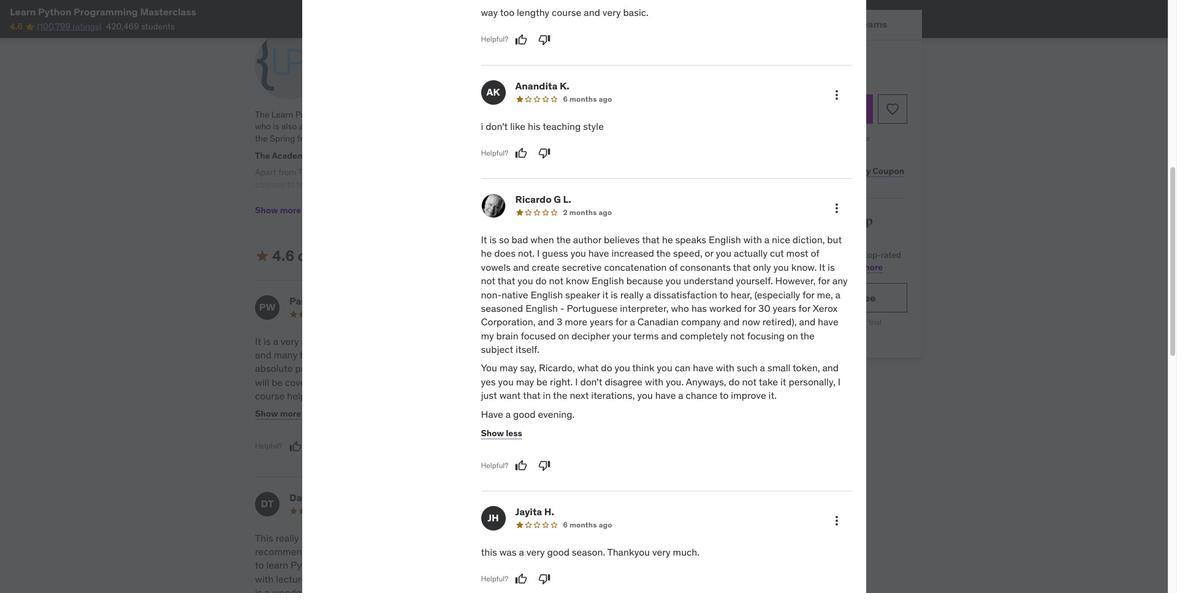Task type: vqa. For each thing, say whether or not it's contained in the screenshot.
THE FOR within explore the collection discover top courses for data analysts, plus thousands more in communication, leadership, and wellness.
no



Task type: describe. For each thing, give the bounding box(es) containing it.
years inside the learn programming academy was created by tim buchalka, a software developer with 40 years experience, who is also an instructor on udemy, with over 1.93m+ students in his courses on java, python, android, c#  and the spring framework. the academy's goal in the next three years, is to teach five million people to learn how to program. apart from tim's own courses, which are all available here, we are working with the very best teachers, creating courses to teach the essential skills required by developers, at all levels. one other important philosophy is that our courses are taught by real professionals; software developers with real and substantial experience in the industry, who are also great teachers.  all our instructors are experienced, software developers!
[[615, 109, 636, 120]]

2 the from the top
[[255, 150, 270, 161]]

you inside the i will miss the voice of tim saying: " see you in the next video" !!!....excellent program and very detailed. thanks, mr. tim!
[[653, 335, 669, 347]]

in inside the i will miss the voice of tim saying: " see you in the next video" !!!....excellent program and very detailed. thanks, mr. tim!
[[671, 335, 679, 347]]

next inside the learn programming academy was created by tim buchalka, a software developer with 40 years experience, who is also an instructor on udemy, with over 1.93m+ students in his courses on java, python, android, c#  and the spring framework. the academy's goal in the next three years, is to teach five million people to learn how to program. apart from tim's own courses, which are all available here, we are working with the very best teachers, creating courses to teach the essential skills required by developers, at all levels. one other important philosophy is that our courses are taught by real professionals; software developers with real and substantial experience in the industry, who are also great teachers.  all our instructors are experienced, software developers!
[[363, 150, 381, 161]]

the up l.
[[557, 167, 570, 178]]

2 show more button from the top
[[255, 402, 301, 427]]

who up spring
[[255, 121, 271, 132]]

taught
[[465, 196, 491, 207]]

framework.
[[297, 133, 341, 144]]

to down help
[[287, 404, 296, 416]]

0 horizontal spatial really
[[276, 532, 299, 544]]

the left spring
[[255, 133, 268, 144]]

his inside the learn programming academy was created by tim buchalka, a software developer with 40 years experience, who is also an instructor on udemy, with over 1.93m+ students in his courses on java, python, android, c#  and the spring framework. the academy's goal in the next three years, is to teach five million people to learn how to program. apart from tim's own courses, which are all available here, we are working with the very best teachers, creating courses to teach the essential skills required by developers, at all levels. one other important philosophy is that our courses are taught by real professionals; software developers with real and substantial experience in the industry, who are also great teachers.  all our instructors are experienced, software developers!
[[504, 121, 515, 132]]

more down help
[[280, 409, 301, 420]]

over
[[411, 121, 427, 132]]

and down not.
[[513, 261, 530, 273]]

learn python programming masterclass
[[10, 6, 196, 18]]

subscribe to udemy's top courses
[[729, 213, 874, 245]]

retired),
[[763, 316, 797, 328]]

dissatisfaction
[[654, 289, 718, 301]]

ak
[[487, 86, 500, 98]]

and up 'author's'
[[509, 546, 525, 558]]

you up the native
[[518, 275, 533, 287]]

corporation,
[[481, 316, 536, 328]]

a up your
[[630, 316, 635, 328]]

brain
[[497, 330, 519, 342]]

mark review by paul b. as unhelpful image
[[537, 587, 549, 594]]

academy
[[350, 109, 385, 120]]

really inside it is so bad when the author believes that he speaks english with a nice diction, but he does not. i guess you have increased the speed, or you actually cut most of vowels and create secretive concatenation of consonants that only you know. it is not that you do not know english because you understand yourself. however, for any non-native english speaker it is really a dissatisfaction to hear, (especially for me, a seasoned english - portuguese interpreter, who has worked for 30 years for xerox corporation, and 3 more years for a canadian company and now retired), and have my brain focused on decipher your terms and completely not focusing on the subject itself.
[[621, 289, 644, 301]]

4.6 for 4.6
[[10, 21, 23, 32]]

tim's
[[298, 167, 318, 178]]

this up 'author's'
[[481, 547, 497, 559]]

the inside you may say, ricardo, what do you think you can have with such a small token, and yes you may be right. i don't disagree with you. anyways, do not take it personally, i just want that in the next iterations, you have a chance to improve it.
[[553, 390, 568, 402]]

with up experienced,
[[655, 196, 671, 207]]

mark review by anandita k. as helpful image
[[515, 147, 528, 159]]

medium image
[[255, 249, 270, 264]]

for inside it is a very awesome class and many details and many techniques that usually a new absolute programmer wish to know earlier one will be covered in the course. indeed this course help me to be a better programmer and thanks to the panel of specialist to build up this very useful course for everyone.
[[355, 418, 367, 430]]

students inside the learn programming academy was created by tim buchalka, a software developer with 40 years experience, who is also an instructor on udemy, with over 1.93m+ students in his courses on java, python, android, c#  and the spring framework. the academy's goal in the next three years, is to teach five million people to learn how to program. apart from tim's own courses, which are all available here, we are working with the very best teachers, creating courses to teach the essential skills required by developers, at all levels. one other important philosophy is that our courses are taught by real professionals; software developers with real and substantial experience in the industry, who are also great teachers.  all our instructors are experienced, software developers!
[[459, 121, 493, 132]]

courses, inside get this course, plus 11,000+ of our top-rated courses, with personal plan.
[[729, 262, 761, 273]]

$29.99
[[729, 50, 778, 69]]

6 months ago for season.
[[563, 521, 613, 530]]

wants
[[423, 546, 449, 558]]

my
[[481, 330, 494, 342]]

i down tim!
[[575, 376, 578, 388]]

of down speed,
[[669, 261, 678, 273]]

tim inside the learn programming academy was created by tim buchalka, a software developer with 40 years experience, who is also an instructor on udemy, with over 1.93m+ students in his courses on java, python, android, c#  and the spring framework. the academy's goal in the next three years, is to teach five million people to learn how to program. apart from tim's own courses, which are all available here, we are working with the very best teachers, creating courses to teach the essential skills required by developers, at all levels. one other important philosophy is that our courses are taught by real professionals; software developers with real and substantial experience in the industry, who are also great teachers.  all our instructors are experienced, software developers!
[[446, 109, 460, 120]]

a left new
[[403, 349, 408, 361]]

a up take
[[760, 362, 766, 374]]

you down disagree
[[638, 390, 653, 402]]

of inside the this is an excellent course and i appreciate the clarity and precision of the content, as well as the author's presentation style.
[[570, 546, 578, 558]]

teachers,
[[609, 167, 644, 178]]

0 horizontal spatial also
[[281, 121, 297, 132]]

1 horizontal spatial programmer
[[386, 390, 440, 402]]

ago for ricardo g l.
[[599, 208, 612, 217]]

said m.
[[514, 295, 549, 307]]

this inside button
[[785, 102, 803, 115]]

that up the native
[[498, 275, 516, 287]]

and up absolute
[[255, 349, 272, 361]]

in down philosophy at the top of the page
[[376, 208, 383, 219]]

java,
[[561, 121, 579, 132]]

4.6 for 4.6 course rating
[[272, 246, 295, 265]]

is left so
[[490, 234, 497, 246]]

the left the industry,
[[385, 208, 398, 219]]

indeed
[[384, 376, 414, 389]]

very down appreciate
[[653, 547, 671, 559]]

english up speaker
[[592, 275, 624, 287]]

way too lengthy course and very basic.
[[481, 6, 649, 18]]

101k
[[405, 246, 438, 265]]

teaching
[[543, 120, 581, 132]]

instructors
[[573, 208, 614, 219]]

to inside subscribe to udemy's top courses
[[788, 213, 801, 229]]

way
[[481, 6, 498, 18]]

not up 'non-'
[[481, 275, 496, 287]]

who right the industry,
[[435, 208, 451, 219]]

here,
[[457, 167, 477, 178]]

a right the have
[[506, 408, 511, 421]]

jayita h.
[[516, 506, 555, 518]]

1 vertical spatial may
[[516, 376, 534, 388]]

anytime
[[817, 333, 844, 342]]

in inside you may say, ricardo, what do you think you can have with such a small token, and yes you may be right. i don't disagree with you. anyways, do not take it personally, i just want that in the next iterations, you have a chance to improve it.
[[543, 390, 551, 402]]

teams tab list
[[714, 10, 923, 40]]

the up "you" on the left bottom
[[480, 349, 494, 361]]

1 show more button from the top
[[255, 199, 314, 223]]

!!!....excellent
[[547, 349, 605, 361]]

students down "masterclass"
[[141, 21, 175, 32]]

focusing
[[747, 330, 785, 342]]

mr.
[[556, 363, 569, 375]]

course up "thanks" at the left of page
[[255, 390, 285, 402]]

packed
[[427, 560, 459, 572]]

on down academy
[[350, 121, 359, 132]]

programming for masterclass
[[74, 6, 138, 18]]

0 horizontal spatial our
[[404, 196, 417, 207]]

this down "thanks" at the left of page
[[255, 418, 271, 430]]

creating
[[646, 167, 678, 178]]

what
[[578, 362, 599, 374]]

absolute
[[255, 363, 293, 375]]

subject
[[481, 344, 514, 356]]

build
[[407, 404, 429, 416]]

0 horizontal spatial -
[[434, 12, 438, 25]]

jam
[[409, 560, 425, 572]]

additional actions for review by jayita h. image
[[830, 514, 844, 529]]

increased
[[612, 247, 655, 260]]

of inside the i will miss the voice of tim saying: " see you in the next video" !!!....excellent program and very detailed. thanks, mr. tim!
[[566, 335, 574, 347]]

and down worked
[[724, 316, 740, 328]]

1 vertical spatial was
[[500, 547, 517, 559]]

and left basic.
[[584, 6, 600, 18]]

to inside it is so bad when the author believes that he speaks english with a nice diction, but he does not. i guess you have increased the speed, or you actually cut most of vowels and create secretive concatenation of consonants that only you know. it is not that you do not know english because you understand yourself. however, for any non-native english speaker it is really a dissatisfaction to hear, (especially for me, a seasoned english - portuguese interpreter, who has worked for 30 years for xerox corporation, and 3 more years for a canadian company and now retired), and have my brain focused on decipher your terms and completely not focusing on the subject itself.
[[720, 289, 729, 301]]

the up much.
[[669, 532, 684, 544]]

i inside the this is an excellent course and i appreciate the clarity and precision of the content, as well as the author's presentation style.
[[615, 532, 618, 544]]

mark review by ricardo g l. as helpful image
[[515, 460, 528, 472]]

this for this is an excellent course and i appreciate the clarity and precision of the content, as well as the author's presentation style.
[[480, 532, 498, 544]]

to inside you may say, ricardo, what do you think you can have with such a small token, and yes you may be right. i don't disagree with you. anyways, do not take it personally, i just want that in the next iterations, you have a chance to improve it.
[[720, 390, 729, 402]]

have up anyways,
[[693, 362, 714, 374]]

wish
[[352, 363, 372, 375]]

the down $20.00
[[801, 330, 815, 342]]

i inside the i will miss the voice of tim saying: " see you in the next video" !!!....excellent program and very detailed. thanks, mr. tim!
[[480, 335, 482, 347]]

mark review by saquib n. as helpful image
[[515, 33, 528, 46]]

to down from
[[287, 179, 295, 190]]

additional actions for review by anandita k. image
[[830, 87, 844, 102]]

this really is a masterclass! i would definitely recommend this for anyone who really wants to learn python inside and out. it is jam packed with lectures which cover everything but also it is a wonderfully interactive course provi
[[255, 532, 460, 594]]

have a good evening.
[[481, 408, 575, 421]]

that inside you may say, ricardo, what do you think you can have with such a small token, and yes you may be right. i don't disagree with you. anyways, do not take it personally, i just want that in the next iterations, you have a chance to improve it.
[[523, 390, 541, 402]]

learn more link
[[838, 262, 884, 273]]

it is a very awesome class and many details and many techniques that usually a new absolute programmer wish to know earlier one will be covered in the course. indeed this course help me to be a better programmer and thanks to the panel of specialist to build up this very useful course for everyone.
[[255, 335, 459, 430]]

on down developer
[[549, 121, 559, 132]]

but inside it is so bad when the author believes that he speaks english with a nice diction, but he does not. i guess you have increased the speed, or you actually cut most of vowels and create secretive concatenation of consonants that only you know. it is not that you do not know english because you understand yourself. however, for any non-native english speaker it is really a dissatisfaction to hear, (especially for me, a seasoned english - portuguese interpreter, who has worked for 30 years for xerox corporation, and 3 more years for a canadian company and now retired), and have my brain focused on decipher your terms and completely not focusing on the subject itself.
[[828, 234, 842, 246]]

bad
[[512, 234, 528, 246]]

i will miss the voice of tim saying: " see you in the next video" !!!....excellent program and very detailed. thanks, mr. tim!
[[480, 335, 684, 375]]

and inside the i will miss the voice of tim saying: " see you in the next video" !!!....excellent program and very detailed. thanks, mr. tim!
[[647, 349, 663, 361]]

show more for 2nd show more button
[[255, 409, 301, 420]]

mark review by paul b. as helpful image
[[514, 587, 526, 594]]

with down mark review by anandita k. as unhelpful icon on the top left of page
[[539, 167, 555, 178]]

which inside 'this really is a masterclass! i would definitely recommend this for anyone who really wants to learn python inside and out. it is jam packed with lectures which cover everything but also it is a wonderfully interactive course provi'
[[314, 573, 339, 586]]

you up want
[[498, 376, 514, 388]]

mark review by ricardo g l. as unhelpful image
[[539, 460, 551, 472]]

clarity
[[480, 546, 506, 558]]

course,
[[761, 250, 789, 261]]

1 horizontal spatial our
[[558, 208, 570, 219]]

jia
[[315, 295, 328, 307]]

you up the you.
[[657, 362, 673, 374]]

1 vertical spatial by
[[427, 179, 436, 190]]

b.
[[537, 492, 546, 504]]

instructor
[[311, 121, 348, 132]]

your
[[613, 330, 631, 342]]

a up absolute
[[273, 335, 278, 347]]

after
[[852, 318, 868, 327]]

of inside get this course, plus 11,000+ of our top-rated courses, with personal plan.
[[841, 250, 849, 261]]

courses, inside the learn programming academy was created by tim buchalka, a software developer with 40 years experience, who is also an instructor on udemy, with over 1.93m+ students in his courses on java, python, android, c#  and the spring framework. the academy's goal in the next three years, is to teach five million people to learn how to program. apart from tim's own courses, which are all available here, we are working with the very best teachers, creating courses to teach the essential skills required by developers, at all levels. one other important philosophy is that our courses are taught by real professionals; software developers with real and substantial experience in the industry, who are also great teachers.  all our instructors are experienced, software developers!
[[338, 167, 370, 178]]

1 vertical spatial good
[[547, 547, 570, 559]]

1 vertical spatial teach
[[297, 179, 318, 190]]

when
[[531, 234, 554, 246]]

course down 'developers!'
[[298, 246, 345, 265]]

back
[[817, 133, 834, 143]]

more down top-
[[863, 262, 884, 273]]

mark review by anandita k. as unhelpful image
[[539, 147, 551, 159]]

1 horizontal spatial all
[[494, 179, 503, 190]]

mark review by pang jia w. as helpful image
[[289, 441, 302, 453]]

it inside it is so bad when the author believes that he speaks english with a nice diction, but he does not. i guess you have increased the speed, or you actually cut most of vowels and create secretive concatenation of consonants that only you know. it is not that you do not know english because you understand yourself. however, for any non-native english speaker it is really a dissatisfaction to hear, (especially for me, a seasoned english - portuguese interpreter, who has worked for 30 years for xerox corporation, and 3 more years for a canadian company and now retired), and have my brain focused on decipher your terms and completely not focusing on the subject itself.
[[603, 289, 609, 301]]

focused
[[521, 330, 556, 342]]

wonderfully
[[272, 587, 323, 594]]

2 vertical spatial do
[[729, 376, 740, 388]]

2 months ago
[[563, 208, 612, 217]]

the right goal
[[348, 150, 361, 161]]

to right me
[[324, 390, 333, 402]]

1 horizontal spatial software
[[509, 109, 542, 120]]

additional actions for review by ricardo g l. image
[[830, 201, 844, 216]]

helpful? for ricardo g l.
[[481, 461, 509, 470]]

skills
[[371, 179, 391, 190]]

english down create at the left top of page
[[531, 289, 563, 301]]

be inside you may say, ricardo, what do you think you can have with such a small token, and yes you may be right. i don't disagree with you. anyways, do not take it personally, i just want that in the next iterations, you have a chance to improve it.
[[537, 376, 548, 388]]

chance
[[686, 390, 718, 402]]

2 horizontal spatial also
[[467, 208, 483, 219]]

to right mark review by anandita k. as unhelpful icon on the top left of page
[[554, 150, 562, 161]]

with left such on the right of page
[[716, 362, 735, 374]]

very down excellent
[[527, 547, 545, 559]]

30-
[[766, 133, 778, 143]]

pw
[[259, 301, 276, 313]]

$20.00
[[791, 318, 815, 327]]

a up 'author's'
[[519, 547, 524, 559]]

techniques
[[300, 349, 348, 361]]

right.
[[550, 376, 573, 388]]

helpful? for jayita h.
[[481, 575, 509, 584]]

very inside the learn programming academy was created by tim buchalka, a software developer with 40 years experience, who is also an instructor on udemy, with over 1.93m+ students in his courses on java, python, android, c#  and the spring framework. the academy's goal in the next three years, is to teach five million people to learn how to program. apart from tim's own courses, which are all available here, we are working with the very best teachers, creating courses to teach the essential skills required by developers, at all levels. one other important philosophy is that our courses are taught by real professionals; software developers with real and substantial experience in the industry, who are also great teachers.  all our instructors are experienced, software developers!
[[572, 167, 588, 178]]

course inside button
[[805, 102, 837, 115]]

the left speed,
[[657, 247, 671, 260]]

to up everyone.
[[396, 404, 405, 416]]

on down $20.00
[[787, 330, 798, 342]]

show more for second show more button from the bottom of the page
[[255, 205, 301, 216]]

is up the recommend
[[301, 532, 309, 544]]

english up get
[[709, 234, 741, 246]]

season.
[[572, 547, 606, 559]]

1 vertical spatial personal
[[776, 292, 817, 304]]

don't inside you may say, ricardo, what do you think you can have with such a small token, and yes you may be right. i don't disagree with you. anyways, do not take it personally, i just want that in the next iterations, you have a chance to improve it.
[[580, 376, 603, 388]]

disagree
[[605, 376, 643, 388]]

more inside it is so bad when the author believes that he speaks english with a nice diction, but he does not. i guess you have increased the speed, or you actually cut most of vowels and create secretive concatenation of consonants that only you know. it is not that you do not know english because you understand yourself. however, for any non-native english speaker it is really a dissatisfaction to hear, (especially for me, a seasoned english - portuguese interpreter, who has worked for 30 years for xerox corporation, and 3 more years for a canadian company and now retired), and have my brain focused on decipher your terms and completely not focusing on the subject itself.
[[565, 316, 588, 328]]

the down own
[[320, 179, 333, 190]]

1 horizontal spatial be
[[336, 390, 347, 402]]

a right me,
[[836, 289, 841, 301]]

a left wonderfully
[[265, 587, 270, 594]]

is left jam at the bottom
[[399, 560, 406, 572]]

very inside the i will miss the voice of tim saying: " see you in the next video" !!!....excellent program and very detailed. thanks, mr. tim!
[[665, 349, 684, 361]]

well
[[648, 546, 665, 558]]

$29.99 $174.99 83% off
[[729, 50, 857, 69]]

learn inside 'this really is a masterclass! i would definitely recommend this for anyone who really wants to learn python inside and out. it is jam packed with lectures which cover everything but also it is a wonderfully interactive course provi'
[[266, 560, 288, 572]]

months for said m.
[[568, 309, 596, 319]]

for left me,
[[803, 289, 815, 301]]

much.
[[673, 547, 700, 559]]

out.
[[371, 560, 388, 572]]

g
[[554, 193, 561, 205]]

ago for anandita k.
[[599, 94, 613, 103]]

a down because
[[646, 289, 652, 301]]

portuguese
[[567, 302, 618, 315]]

courses inside subscribe to udemy's top courses
[[729, 229, 773, 245]]

it inside 'this really is a masterclass! i would definitely recommend this for anyone who really wants to learn python inside and out. it is jam packed with lectures which cover everything but also it is a wonderfully interactive course provi'
[[454, 573, 460, 586]]

experienced,
[[630, 208, 680, 219]]

course inside 'this really is a masterclass! i would definitely recommend this for anyone who really wants to learn python inside and out. it is jam packed with lectures which cover everything but also it is a wonderfully interactive course provi'
[[374, 587, 404, 594]]

wishlist image
[[886, 102, 900, 116]]

1 horizontal spatial his
[[528, 120, 541, 132]]

of inside it is a very awesome class and many details and many techniques that usually a new absolute programmer wish to know earlier one will be covered in the course. indeed this course help me to be a better programmer and thanks to the panel of specialist to build up this very useful course for everyone.
[[341, 404, 350, 416]]

presentation
[[534, 560, 590, 572]]

1 horizontal spatial do
[[601, 362, 613, 374]]

years,
[[406, 150, 431, 161]]

pang
[[290, 295, 313, 307]]

0 horizontal spatial years
[[590, 316, 613, 328]]

with down think
[[645, 376, 664, 388]]

1 the from the top
[[255, 109, 269, 120]]

required
[[393, 179, 425, 190]]

the up the useful
[[298, 404, 313, 416]]

not down create at the left top of page
[[549, 275, 564, 287]]

mark review by saquib n. as unhelpful image
[[539, 33, 551, 46]]

course right lengthy
[[552, 6, 582, 18]]

important
[[295, 196, 333, 207]]

the up video"
[[524, 335, 538, 347]]

a left the masterclass!
[[311, 532, 316, 544]]

show less button
[[481, 421, 522, 446]]

is up available
[[433, 150, 440, 161]]

have
[[481, 408, 504, 421]]

course down panel
[[323, 418, 353, 430]]

1 horizontal spatial really
[[397, 546, 421, 558]]

very down "thanks" at the left of page
[[274, 418, 292, 430]]

you up dissatisfaction
[[666, 275, 682, 287]]

with up python,
[[584, 109, 600, 120]]

0 horizontal spatial many
[[274, 349, 298, 361]]

specialist
[[352, 404, 394, 416]]

it down 11,000+
[[820, 261, 826, 273]]

show for apart from tim's own courses, which are all available here, we are working with the very best teachers, creating courses to teach the essential skills required by developers, at all levels.
[[255, 205, 278, 216]]

months for ricardo g l.
[[570, 208, 597, 217]]

helpful? left mark review by saquib n. as helpful image
[[481, 34, 509, 44]]

plan.
[[817, 262, 836, 273]]

and down canadian
[[661, 330, 678, 342]]

teachers
[[392, 12, 432, 25]]

0 vertical spatial many
[[389, 335, 412, 347]]

a inside the learn programming academy was created by tim buchalka, a software developer with 40 years experience, who is also an instructor on udemy, with over 1.93m+ students in his courses on java, python, android, c#  and the spring framework. the academy's goal in the next three years, is to teach five million people to learn how to program. apart from tim's own courses, which are all available here, we are working with the very best teachers, creating courses to teach the essential skills required by developers, at all levels. one other important philosophy is that our courses are taught by real professionals; software developers with real and substantial experience in the industry, who are also great teachers.  all our instructors are experienced, software developers!
[[502, 109, 507, 120]]

the up the guess
[[557, 234, 571, 246]]

0 vertical spatial teach
[[452, 150, 475, 161]]

experience,
[[638, 109, 682, 120]]

great
[[485, 208, 505, 219]]

masterclass!
[[318, 532, 373, 544]]

i inside 'this really is a masterclass! i would definitely recommend this for anyone who really wants to learn python inside and out. it is jam packed with lectures which cover everything but also it is a wonderfully interactive course provi'
[[376, 532, 378, 544]]

learn inside the learn programming academy was created by tim buchalka, a software developer with 40 years experience, who is also an instructor on udemy, with over 1.93m+ students in his courses on java, python, android, c#  and the spring framework. the academy's goal in the next three years, is to teach five million people to learn how to program. apart from tim's own courses, which are all available here, we are working with the very best teachers, creating courses to teach the essential skills required by developers, at all levels. one other important philosophy is that our courses are taught by real professionals; software developers with real and substantial experience in the industry, who are also great teachers.  all our instructors are experienced, software developers!
[[272, 109, 293, 120]]

2 vertical spatial by
[[493, 196, 502, 207]]

the down clarity
[[480, 560, 494, 572]]

for up me,
[[818, 275, 830, 287]]

0 vertical spatial don't
[[486, 120, 508, 132]]

spring
[[270, 133, 295, 144]]

2 horizontal spatial years
[[773, 302, 797, 315]]

1 vertical spatial real
[[255, 208, 269, 219]]

4.6 course rating
[[272, 246, 391, 265]]

the up style. on the right of page
[[581, 546, 595, 558]]

2 horizontal spatial software
[[575, 196, 609, 207]]



Task type: locate. For each thing, give the bounding box(es) containing it.
his right i
[[504, 121, 515, 132]]

t.
[[315, 492, 322, 504]]

learn for learn more
[[838, 262, 861, 273]]

0 horizontal spatial he
[[481, 247, 492, 260]]

in right goal
[[338, 150, 346, 161]]

courses up mark review by anandita k. as helpful image in the left top of the page
[[517, 121, 547, 132]]

1 horizontal spatial at
[[782, 318, 789, 327]]

show more inside button
[[255, 205, 301, 216]]

0 vertical spatial also
[[281, 121, 297, 132]]

tim buchalka's learn programming academy image
[[255, 30, 324, 99]]

ratings)
[[73, 21, 101, 32]]

1 horizontal spatial also
[[434, 573, 451, 586]]

0 horizontal spatial this
[[255, 532, 273, 544]]

ago up content,
[[599, 521, 613, 530]]

not down now at the right bottom
[[731, 330, 745, 342]]

show down the have
[[481, 428, 504, 439]]

0 vertical spatial learn
[[564, 150, 585, 161]]

do inside it is so bad when the author believes that he speaks english with a nice diction, but he does not. i guess you have increased the speed, or you actually cut most of vowels and create secretive concatenation of consonants that only you know. it is not that you do not know english because you understand yourself. however, for any non-native english speaker it is really a dissatisfaction to hear, (especially for me, a seasoned english - portuguese interpreter, who has worked for 30 years for xerox corporation, and 3 more years for a canadian company and now retired), and have my brain focused on decipher your terms and completely not focusing on the subject itself.
[[536, 275, 547, 287]]

masterclass
[[140, 6, 196, 18]]

programming
[[74, 6, 138, 18], [295, 109, 348, 120]]

and up usually
[[370, 335, 386, 347]]

1 horizontal spatial an
[[510, 532, 520, 544]]

at inside the learn programming academy was created by tim buchalka, a software developer with 40 years experience, who is also an instructor on udemy, with over 1.93m+ students in his courses on java, python, android, c#  and the spring framework. the academy's goal in the next three years, is to teach five million people to learn how to program. apart from tim's own courses, which are all available here, we are working with the very best teachers, creating courses to teach the essential skills required by developers, at all levels. one other important philosophy is that our courses are taught by real professionals; software developers with real and substantial experience in the industry, who are also great teachers.  all our instructors are experienced, software developers!
[[484, 179, 492, 190]]

0 horizontal spatial learn
[[10, 6, 36, 18]]

with left over on the left top of the page
[[392, 121, 408, 132]]

0 horizontal spatial learn
[[266, 560, 288, 572]]

months down speaker
[[568, 309, 596, 319]]

know up indeed
[[385, 363, 409, 375]]

learn inside the learn programming academy was created by tim buchalka, a software developer with 40 years experience, who is also an instructor on udemy, with over 1.93m+ students in his courses on java, python, android, c#  and the spring framework. the academy's goal in the next three years, is to teach five million people to learn how to program. apart from tim's own courses, which are all available here, we are working with the very best teachers, creating courses to teach the essential skills required by developers, at all levels. one other important philosophy is that our courses are taught by real professionals; software developers with real and substantial experience in the industry, who are also great teachers.  all our instructors are experienced, software developers!
[[564, 150, 585, 161]]

0 vertical spatial python
[[38, 6, 71, 18]]

it inside it is a very awesome class and many details and many techniques that usually a new absolute programmer wish to know earlier one will be covered in the course. indeed this course help me to be a better programmer and thanks to the panel of specialist to build up this very useful course for everyone.
[[255, 335, 261, 347]]

0 horizontal spatial good
[[513, 408, 536, 421]]

not.
[[518, 247, 535, 260]]

$174.99
[[783, 54, 817, 66]]

course down everything
[[374, 587, 404, 594]]

show inside button
[[481, 428, 504, 439]]

vowels
[[481, 261, 511, 273]]

appreciate
[[620, 532, 667, 544]]

an left excellent
[[510, 532, 520, 544]]

1 horizontal spatial was
[[500, 547, 517, 559]]

it inside you may say, ricardo, what do you think you can have with such a small token, and yes you may be right. i don't disagree with you. anyways, do not take it personally, i just want that in the next iterations, you have a chance to improve it.
[[781, 376, 787, 388]]

6 down k.
[[563, 94, 568, 103]]

3 down speaker
[[562, 309, 566, 319]]

he up the vowels
[[481, 247, 492, 260]]

and left teachers
[[374, 12, 390, 25]]

personal
[[781, 262, 815, 273], [776, 292, 817, 304]]

that inside it is a very awesome class and many details and many techniques that usually a new absolute programmer wish to know earlier one will be covered in the course. indeed this course help me to be a better programmer and thanks to the panel of specialist to build up this very useful course for everyone.
[[350, 349, 368, 361]]

0 horizontal spatial an
[[299, 121, 309, 132]]

is inside it is a very awesome class and many details and many techniques that usually a new absolute programmer wish to know earlier one will be covered in the course. indeed this course help me to be a better programmer and thanks to the panel of specialist to build up this very useful course for everyone.
[[264, 335, 271, 347]]

2 horizontal spatial learn
[[838, 262, 861, 273]]

starting
[[754, 318, 781, 327]]

helpful? down yes
[[480, 391, 507, 400]]

this inside the this is an excellent course and i appreciate the clarity and precision of the content, as well as the author's presentation style.
[[480, 532, 498, 544]]

and inside you may say, ricardo, what do you think you can have with such a small token, and yes you may be right. i don't disagree with you. anyways, do not take it personally, i just want that in the next iterations, you have a chance to improve it.
[[823, 362, 839, 374]]

who inside it is so bad when the author believes that he speaks english with a nice diction, but he does not. i guess you have increased the speed, or you actually cut most of vowels and create secretive concatenation of consonants that only you know. it is not that you do not know english because you understand yourself. however, for any non-native english speaker it is really a dissatisfaction to hear, (especially for me, a seasoned english - portuguese interpreter, who has worked for 30 years for xerox corporation, and 3 more years for a canadian company and now retired), and have my brain focused on decipher your terms and completely not focusing on the subject itself.
[[671, 302, 689, 315]]

0 vertical spatial programming
[[74, 6, 138, 18]]

learn for learn python programming masterclass
[[10, 6, 36, 18]]

cut
[[770, 247, 784, 260]]

2 vertical spatial it
[[454, 573, 460, 586]]

as right well
[[668, 546, 678, 558]]

0 vertical spatial show more button
[[255, 199, 314, 223]]

this for this really is a masterclass! i would definitely recommend this for anyone who really wants to learn python inside and out. it is jam packed with lectures which cover everything but also it is a wonderfully interactive course provi
[[255, 532, 273, 544]]

our inside get this course, plus 11,000+ of our top-rated courses, with personal plan.
[[851, 250, 863, 261]]

0 vertical spatial an
[[299, 121, 309, 132]]

seasoned
[[481, 302, 523, 315]]

programming for academy
[[295, 109, 348, 120]]

in inside it is a very awesome class and many details and many techniques that usually a new absolute programmer wish to know earlier one will be covered in the course. indeed this course help me to be a better programmer and thanks to the panel of specialist to build up this very useful course for everyone.
[[323, 376, 330, 389]]

programmer down techniques
[[295, 363, 350, 375]]

l.
[[563, 193, 571, 205]]

panel
[[315, 404, 339, 416]]

2 show more from the top
[[255, 409, 301, 420]]

1 vertical spatial python
[[291, 560, 322, 572]]

anandita k.
[[516, 79, 570, 92]]

have down author at the top of the page
[[589, 247, 609, 260]]

1 horizontal spatial this
[[480, 532, 498, 544]]

1 vertical spatial he
[[481, 247, 492, 260]]

420,469 students
[[106, 21, 175, 32]]

this inside 'this really is a masterclass! i would definitely recommend this for anyone who really wants to learn python inside and out. it is jam packed with lectures which cover everything but also it is a wonderfully interactive course provi'
[[310, 546, 326, 558]]

also up spring
[[281, 121, 297, 132]]

thankyou
[[608, 547, 650, 559]]

which up skills
[[372, 167, 395, 178]]

three
[[383, 150, 405, 161]]

0 horizontal spatial as
[[636, 546, 646, 558]]

2 horizontal spatial it
[[781, 376, 787, 388]]

0 horizontal spatial tim
[[446, 109, 460, 120]]

class
[[345, 335, 368, 347]]

0 vertical spatial good
[[513, 408, 536, 421]]

1 horizontal spatial -
[[561, 302, 565, 315]]

he left speaks
[[662, 234, 673, 246]]

ago for said m.
[[597, 309, 611, 319]]

which inside the learn programming academy was created by tim buchalka, a software developer with 40 years experience, who is also an instructor on udemy, with over 1.93m+ students in his courses on java, python, android, c#  and the spring framework. the academy's goal in the next three years, is to teach five million people to learn how to program. apart from tim's own courses, which are all available here, we are working with the very best teachers, creating courses to teach the essential skills required by developers, at all levels. one other important philosophy is that our courses are taught by real professionals; software developers with real and substantial experience in the industry, who are also great teachers.  all our instructors are experienced, software developers!
[[372, 167, 395, 178]]

you down course,
[[774, 261, 789, 273]]

the up apart
[[255, 150, 270, 161]]

6 for jayita h.
[[563, 521, 568, 530]]

that inside the learn programming academy was created by tim buchalka, a software developer with 40 years experience, who is also an instructor on udemy, with over 1.93m+ students in his courses on java, python, android, c#  and the spring framework. the academy's goal in the next three years, is to teach five million people to learn how to program. apart from tim's own courses, which are all available here, we are working with the very best teachers, creating courses to teach the essential skills required by developers, at all levels. one other important philosophy is that our courses are taught by real professionals; software developers with real and substantial experience in the industry, who are also great teachers.  all our instructors are experienced, software developers!
[[387, 196, 402, 207]]

1 horizontal spatial 4.6
[[272, 246, 295, 265]]

courses up actually
[[729, 229, 773, 245]]

the down tim buchalka's learn programming academy image at left top
[[255, 109, 269, 120]]

2 6 from the top
[[563, 521, 568, 530]]

this inside 'this really is a masterclass! i would definitely recommend this for anyone who really wants to learn python inside and out. it is jam packed with lectures which cover everything but also it is a wonderfully interactive course provi'
[[255, 532, 273, 544]]

in right i
[[495, 121, 502, 132]]

with inside 'this really is a masterclass! i would definitely recommend this for anyone who really wants to learn python inside and out. it is jam packed with lectures which cover everything but also it is a wonderfully interactive course provi'
[[255, 573, 274, 586]]

0 vertical spatial programmer
[[295, 363, 350, 375]]

to inside 'this really is a masterclass! i would definitely recommend this for anyone who really wants to learn python inside and out. it is jam packed with lectures which cover everything but also it is a wonderfully interactive course provi'
[[255, 560, 264, 572]]

most
[[787, 247, 809, 260]]

0 vertical spatial tim
[[446, 109, 460, 120]]

to down usually
[[374, 363, 383, 375]]

0 horizontal spatial programming
[[74, 6, 138, 18]]

i right personally,
[[838, 376, 841, 388]]

in down right.
[[543, 390, 551, 402]]

show more down help
[[255, 409, 301, 420]]

2 horizontal spatial be
[[537, 376, 548, 388]]

excellent
[[523, 532, 562, 544]]

is left wonderfully
[[255, 587, 262, 594]]

learn down the recommend
[[266, 560, 288, 572]]

courses up the industry,
[[419, 196, 449, 207]]

is up spring
[[273, 121, 279, 132]]

and inside the learn programming academy was created by tim buchalka, a software developer with 40 years experience, who is also an instructor on udemy, with over 1.93m+ students in his courses on java, python, android, c#  and the spring framework. the academy's goal in the next three years, is to teach five million people to learn how to program. apart from tim's own courses, which are all available here, we are working with the very best teachers, creating courses to teach the essential skills required by developers, at all levels. one other important philosophy is that our courses are taught by real professionals; software developers with real and substantial experience in the industry, who are also great teachers.  all our instructors are experienced, software developers!
[[272, 208, 286, 219]]

2 vertical spatial show
[[481, 428, 504, 439]]

next inside the i will miss the voice of tim saying: " see you in the next video" !!!....excellent program and very detailed. thanks, mr. tim!
[[496, 349, 516, 361]]

0 vertical spatial courses,
[[338, 167, 370, 178]]

0 vertical spatial real
[[504, 196, 518, 207]]

native
[[502, 289, 528, 301]]

recommend
[[255, 546, 308, 558]]

ago for jayita h.
[[599, 521, 613, 530]]

just
[[481, 390, 497, 402]]

learn more
[[838, 262, 884, 273]]

0 horizontal spatial his
[[504, 121, 515, 132]]

do right what
[[601, 362, 613, 374]]

2 horizontal spatial our
[[851, 250, 863, 261]]

1 horizontal spatial he
[[662, 234, 673, 246]]

0 vertical spatial the
[[255, 109, 269, 120]]

mark review by jayita h. as unhelpful image
[[539, 574, 551, 586]]

0 horizontal spatial software
[[255, 220, 289, 231]]

0 horizontal spatial be
[[272, 376, 283, 389]]

w.
[[330, 295, 342, 307]]

jh
[[488, 512, 499, 525]]

mark review by said m. as helpful image
[[514, 390, 526, 402]]

1 vertical spatial an
[[510, 532, 520, 544]]

1 vertical spatial don't
[[580, 376, 603, 388]]

2 this from the left
[[480, 532, 498, 544]]

0 horizontal spatial python
[[38, 6, 71, 18]]

buy this course button
[[729, 94, 873, 124]]

more
[[280, 205, 301, 216], [863, 262, 884, 273], [565, 316, 588, 328], [280, 409, 301, 420]]

next down right.
[[570, 390, 589, 402]]

2 as from the left
[[668, 546, 678, 558]]

0 vertical spatial he
[[662, 234, 673, 246]]

will left the miss
[[485, 335, 499, 347]]

also inside 'this really is a masterclass! i would definitely recommend this for anyone who really wants to learn python inside and out. it is jam packed with lectures which cover everything but also it is a wonderfully interactive course provi'
[[434, 573, 451, 586]]

per
[[817, 318, 828, 327]]

course.
[[349, 376, 381, 389]]

will inside the i will miss the voice of tim saying: " see you in the next video" !!!....excellent program and very detailed. thanks, mr. tim!
[[485, 335, 499, 347]]

1 vertical spatial years
[[773, 302, 797, 315]]

that up have a good evening. at left bottom
[[523, 390, 541, 402]]

tim inside the i will miss the voice of tim saying: " see you in the next video" !!!....excellent program and very detailed. thanks, mr. tim!
[[576, 335, 593, 347]]

the down right.
[[553, 390, 568, 402]]

content,
[[597, 546, 634, 558]]

show down apart
[[255, 205, 278, 216]]

(100,799 ratings)
[[37, 21, 101, 32]]

1 vertical spatial know
[[385, 363, 409, 375]]

you up secretive
[[571, 247, 586, 260]]

to right how
[[606, 150, 614, 161]]

also down packed
[[434, 573, 451, 586]]

month
[[829, 318, 851, 327]]

android,
[[612, 121, 644, 132]]

0 vertical spatial which
[[372, 167, 395, 178]]

subscribe
[[729, 213, 786, 229]]

now
[[742, 316, 761, 328]]

developers
[[611, 196, 653, 207]]

thanks
[[255, 404, 285, 416]]

for up now at the right bottom
[[744, 302, 756, 315]]

0 vertical spatial may
[[500, 362, 518, 374]]

on up the !!!....excellent
[[558, 330, 570, 342]]

or
[[705, 247, 714, 260]]

this down earlier
[[416, 376, 432, 389]]

english
[[709, 234, 741, 246], [592, 275, 624, 287], [531, 289, 563, 301], [526, 302, 558, 315]]

anyone
[[343, 546, 374, 558]]

0 horizontal spatial don't
[[486, 120, 508, 132]]

is inside the this is an excellent course and i appreciate the clarity and precision of the content, as well as the author's presentation style.
[[500, 532, 507, 544]]

6 for anandita k.
[[563, 94, 568, 103]]

is down skills
[[379, 196, 385, 207]]

1 horizontal spatial next
[[496, 349, 516, 361]]

2
[[563, 208, 568, 217]]

0 vertical spatial 6
[[563, 94, 568, 103]]

1 horizontal spatial but
[[828, 234, 842, 246]]

udemy's
[[803, 213, 852, 229]]

0 horizontal spatial teach
[[297, 179, 318, 190]]

at inside the starting at $20.00 per month after trial cancel anytime
[[782, 318, 789, 327]]

is up clarity
[[500, 532, 507, 544]]

personal inside get this course, plus 11,000+ of our top-rated courses, with personal plan.
[[781, 262, 815, 273]]

but inside 'this really is a masterclass! i would definitely recommend this for anyone who really wants to learn python inside and out. it is jam packed with lectures which cover everything but also it is a wonderfully interactive course provi'
[[417, 573, 431, 586]]

was inside the learn programming academy was created by tim buchalka, a software developer with 40 years experience, who is also an instructor on udemy, with over 1.93m+ students in his courses on java, python, android, c#  and the spring framework. the academy's goal in the next three years, is to teach five million people to learn how to program. apart from tim's own courses, which are all available here, we are working with the very best teachers, creating courses to teach the essential skills required by developers, at all levels. one other important philosophy is that our courses are taught by real professionals; software developers with real and substantial experience in the industry, who are also great teachers.  all our instructors are experienced, software developers!
[[387, 109, 402, 120]]

1 vertical spatial next
[[496, 349, 516, 361]]

1 horizontal spatial teach
[[452, 150, 475, 161]]

1 as from the left
[[636, 546, 646, 558]]

it down small
[[781, 376, 787, 388]]

interactive
[[326, 587, 372, 594]]

want
[[500, 390, 521, 402]]

python inside 'this really is a masterclass! i would definitely recommend this for anyone who really wants to learn python inside and out. it is jam packed with lectures which cover everything but also it is a wonderfully interactive course provi'
[[291, 560, 322, 572]]

1 vertical spatial courses,
[[729, 262, 761, 273]]

months
[[570, 94, 597, 103], [570, 208, 597, 217], [568, 309, 596, 319], [570, 521, 597, 530]]

with
[[584, 109, 600, 120], [392, 121, 408, 132], [539, 167, 555, 178], [655, 196, 671, 207], [744, 234, 762, 246], [763, 262, 779, 273], [716, 362, 735, 374], [645, 376, 664, 388], [255, 573, 274, 586]]

0 vertical spatial but
[[828, 234, 842, 246]]

1 show more from the top
[[255, 205, 301, 216]]

is down 11,000+
[[828, 261, 835, 273]]

an
[[299, 121, 309, 132], [510, 532, 520, 544]]

tim
[[446, 109, 460, 120], [576, 335, 593, 347]]

- inside it is so bad when the author believes that he speaks english with a nice diction, but he does not. i guess you have increased the speed, or you actually cut most of vowels and create secretive concatenation of consonants that only you know. it is not that you do not know english because you understand yourself. however, for any non-native english speaker it is really a dissatisfaction to hear, (especially for me, a seasoned english - portuguese interpreter, who has worked for 30 years for xerox corporation, and 3 more years for a canadian company and now retired), and have my brain focused on decipher your terms and completely not focusing on the subject itself.
[[561, 302, 565, 315]]

know
[[566, 275, 590, 287], [385, 363, 409, 375]]

6 months ago
[[563, 94, 613, 103], [563, 521, 613, 530]]

and left 'per'
[[800, 316, 816, 328]]

jayita
[[516, 506, 542, 518]]

course inside the this is an excellent course and i appreciate the clarity and precision of the content, as well as the author's presentation style.
[[564, 532, 594, 544]]

6
[[563, 94, 568, 103], [563, 521, 568, 530]]

do down such on the right of page
[[729, 376, 740, 388]]

0 vertical spatial by
[[435, 109, 444, 120]]

cover
[[342, 573, 366, 586]]

1 6 months ago from the top
[[563, 94, 613, 103]]

show for have a good evening.
[[481, 428, 504, 439]]

6 up the this is an excellent course and i appreciate the clarity and precision of the content, as well as the author's presentation style.
[[563, 521, 568, 530]]

who inside 'this really is a masterclass! i would definitely recommend this for anyone who really wants to learn python inside and out. it is jam packed with lectures which cover everything but also it is a wonderfully interactive course provi'
[[377, 546, 395, 558]]

the
[[255, 133, 268, 144], [348, 150, 361, 161], [557, 167, 570, 178], [320, 179, 333, 190], [385, 208, 398, 219], [557, 234, 571, 246], [657, 247, 671, 260], [801, 330, 815, 342], [524, 335, 538, 347], [480, 349, 494, 361], [333, 376, 347, 389], [553, 390, 568, 402], [298, 404, 313, 416], [669, 532, 684, 544], [581, 546, 595, 558], [480, 560, 494, 572]]

good up presentation
[[547, 547, 570, 559]]

1 vertical spatial show
[[255, 409, 278, 420]]

1 horizontal spatial courses,
[[729, 262, 761, 273]]

that up increased
[[642, 234, 660, 246]]

non-
[[481, 289, 502, 301]]

1 vertical spatial which
[[314, 573, 339, 586]]

take
[[759, 376, 778, 388]]

it right out.
[[391, 560, 397, 572]]

ricardo,
[[539, 362, 575, 374]]

1 vertical spatial programming
[[295, 109, 348, 120]]

actually
[[734, 247, 768, 260]]

programmer up build
[[386, 390, 440, 402]]

0 vertical spatial 6 months ago
[[563, 94, 613, 103]]

1 6 from the top
[[563, 94, 568, 103]]

also
[[281, 121, 297, 132], [467, 208, 483, 219], [434, 573, 451, 586]]

a left nice
[[765, 234, 770, 246]]

of up the !!!....excellent
[[566, 335, 574, 347]]

mark review by jayita h. as helpful image
[[515, 574, 528, 586]]

own
[[320, 167, 336, 178]]

ricardo
[[516, 193, 552, 205]]

11,000+
[[809, 250, 839, 261]]

improve
[[731, 390, 767, 402]]

programming up instructor
[[295, 109, 348, 120]]

know inside it is so bad when the author believes that he speaks english with a nice diction, but he does not. i guess you have increased the speed, or you actually cut most of vowels and create secretive concatenation of consonants that only you know. it is not that you do not know english because you understand yourself. however, for any non-native english speaker it is really a dissatisfaction to hear, (especially for me, a seasoned english - portuguese interpreter, who has worked for 30 years for xerox corporation, and 3 more years for a canadian company and now retired), and have my brain focused on decipher your terms and completely not focusing on the subject itself.
[[566, 275, 590, 287]]

this right buy
[[785, 102, 803, 115]]

voice
[[541, 335, 564, 347]]

company
[[681, 316, 721, 328]]

know inside it is a very awesome class and many details and many techniques that usually a new absolute programmer wish to know earlier one will be covered in the course. indeed this course help me to be a better programmer and thanks to the panel of specialist to build up this very useful course for everyone.
[[385, 363, 409, 375]]

show more button
[[255, 199, 314, 223], [255, 402, 301, 427]]

courses down apart
[[255, 179, 285, 190]]

0 horizontal spatial at
[[484, 179, 492, 190]]

academy's
[[272, 150, 316, 161]]

and down anyone
[[353, 560, 369, 572]]

helpful? for anandita k.
[[481, 148, 509, 157]]

it inside 'this really is a masterclass! i would definitely recommend this for anyone who really wants to learn python inside and out. it is jam packed with lectures which cover everything but also it is a wonderfully interactive course provi'
[[391, 560, 397, 572]]

not inside you may say, ricardo, what do you think you can have with such a small token, and yes you may be right. i don't disagree with you. anyways, do not take it personally, i just want that in the next iterations, you have a chance to improve it.
[[743, 376, 757, 388]]

0 horizontal spatial it
[[454, 573, 460, 586]]

0 vertical spatial years
[[615, 109, 636, 120]]

really up jam at the bottom
[[397, 546, 421, 558]]

will
[[485, 335, 499, 347], [255, 376, 269, 389]]

months for jayita h.
[[570, 521, 597, 530]]

1 horizontal spatial real
[[504, 196, 518, 207]]

yourself.
[[736, 275, 773, 287]]

an inside the this is an excellent course and i appreciate the clarity and precision of the content, as well as the author's presentation style.
[[510, 532, 520, 544]]

it is so bad when the author believes that he speaks english with a nice diction, but he does not. i guess you have increased the speed, or you actually cut most of vowels and create secretive concatenation of consonants that only you know. it is not that you do not know english because you understand yourself. however, for any non-native english speaker it is really a dissatisfaction to hear, (especially for me, a seasoned english - portuguese interpreter, who has worked for 30 years for xerox corporation, and 3 more years for a canadian company and now retired), and have my brain focused on decipher your terms and completely not focusing on the subject itself.
[[481, 234, 848, 356]]

earlier
[[411, 363, 438, 375]]

3 inside it is so bad when the author believes that he speaks english with a nice diction, but he does not. i guess you have increased the speed, or you actually cut most of vowels and create secretive concatenation of consonants that only you know. it is not that you do not know english because you understand yourself. however, for any non-native english speaker it is really a dissatisfaction to hear, (especially for me, a seasoned english - portuguese interpreter, who has worked for 30 years for xerox corporation, and 3 more years for a canadian company and now retired), and have my brain focused on decipher your terms and completely not focusing on the subject itself.
[[557, 316, 563, 328]]

anyways,
[[686, 376, 727, 388]]

pang jia w.
[[290, 295, 342, 307]]

0 vertical spatial -
[[434, 12, 438, 25]]

0 horizontal spatial programmer
[[295, 363, 350, 375]]

this inside get this course, plus 11,000+ of our top-rated courses, with personal plan.
[[745, 250, 759, 261]]

1 horizontal spatial learn
[[564, 150, 585, 161]]

teams
[[858, 18, 888, 30]]

english up focused
[[526, 302, 558, 315]]

with inside get this course, plus 11,000+ of our top-rated courses, with personal plan.
[[763, 262, 779, 273]]

2 vertical spatial also
[[434, 573, 451, 586]]

with inside it is so bad when the author believes that he speaks english with a nice diction, but he does not. i guess you have increased the speed, or you actually cut most of vowels and create secretive concatenation of consonants that only you know. it is not that you do not know english because you understand yourself. however, for any non-native english speaker it is really a dissatisfaction to hear, (especially for me, a seasoned english - portuguese interpreter, who has worked for 30 years for xerox corporation, and 3 more years for a canadian company and now retired), and have my brain focused on decipher your terms and completely not focusing on the subject itself.
[[744, 234, 762, 246]]

0 vertical spatial show
[[255, 205, 278, 216]]

helpful? for said m.
[[480, 391, 507, 400]]

next inside you may say, ricardo, what do you think you can have with such a small token, and yes you may be right. i don't disagree with you. anyways, do not take it personally, i just want that in the next iterations, you have a chance to improve it.
[[570, 390, 589, 402]]

rating
[[349, 246, 391, 265]]

will inside it is a very awesome class and many details and many techniques that usually a new absolute programmer wish to know earlier one will be covered in the course. indeed this course help me to be a better programmer and thanks to the panel of specialist to build up this very useful course for everyone.
[[255, 376, 269, 389]]

0 vertical spatial will
[[485, 335, 499, 347]]

saying:
[[595, 335, 626, 347]]

0 horizontal spatial was
[[387, 109, 402, 120]]

mark review by said m. as unhelpful image
[[537, 390, 549, 402]]

1 vertical spatial tim
[[576, 335, 593, 347]]

more up decipher
[[565, 316, 588, 328]]

a left better on the bottom left of the page
[[349, 390, 354, 402]]

1 horizontal spatial many
[[389, 335, 412, 347]]

6 months ago for style
[[563, 94, 613, 103]]

udemy,
[[361, 121, 390, 132]]

0 horizontal spatial will
[[255, 376, 269, 389]]

0 horizontal spatial all
[[411, 167, 420, 178]]

does
[[494, 247, 516, 260]]

i inside it is so bad when the author believes that he speaks english with a nice diction, but he does not. i guess you have increased the speed, or you actually cut most of vowels and create secretive concatenation of consonants that only you know. it is not that you do not know english because you understand yourself. however, for any non-native english speaker it is really a dissatisfaction to hear, (especially for me, a seasoned english - portuguese interpreter, who has worked for 30 years for xerox corporation, and 3 more years for a canadian company and now retired), and have my brain focused on decipher your terms and completely not focusing on the subject itself.
[[537, 247, 540, 260]]

in right covered
[[323, 376, 330, 389]]

developers,
[[438, 179, 482, 190]]

it.
[[769, 390, 777, 402]]

programming inside the learn programming academy was created by tim buchalka, a software developer with 40 years experience, who is also an instructor on udemy, with over 1.93m+ students in his courses on java, python, android, c#  and the spring framework. the academy's goal in the next three years, is to teach five million people to learn how to program. apart from tim's own courses, which are all available here, we are working with the very best teachers, creating courses to teach the essential skills required by developers, at all levels. one other important philosophy is that our courses are taught by real professionals; software developers with real and substantial experience in the industry, who are also great teachers.  all our instructors are experienced, software developers!
[[295, 109, 348, 120]]

ago up 40
[[599, 94, 613, 103]]

evening.
[[538, 408, 575, 421]]

courses, down get
[[729, 262, 761, 273]]

1 vertical spatial will
[[255, 376, 269, 389]]

course down additional actions for review by anandita k. icon
[[805, 102, 837, 115]]

how
[[587, 150, 604, 161]]

but up 11,000+
[[828, 234, 842, 246]]

for inside 'this really is a masterclass! i would definitely recommend this for anyone who really wants to learn python inside and out. it is jam packed with lectures which cover everything but also it is a wonderfully interactive course provi'
[[328, 546, 340, 558]]

0 vertical spatial all
[[411, 167, 420, 178]]

1 horizontal spatial which
[[372, 167, 395, 178]]

students right 1.93m at the left of page
[[469, 12, 507, 25]]

and up focused
[[538, 316, 555, 328]]

2 vertical spatial learn
[[838, 262, 861, 273]]

1 horizontal spatial tim
[[576, 335, 593, 347]]

an inside the learn programming academy was created by tim buchalka, a software developer with 40 years experience, who is also an instructor on udemy, with over 1.93m+ students in his courses on java, python, android, c#  and the spring framework. the academy's goal in the next three years, is to teach five million people to learn how to program. apart from tim's own courses, which are all available here, we are working with the very best teachers, creating courses to teach the essential skills required by developers, at all levels. one other important philosophy is that our courses are taught by real professionals; software developers with real and substantial experience in the industry, who are also great teachers.  all our instructors are experienced, software developers!
[[299, 121, 309, 132]]

was up udemy,
[[387, 109, 402, 120]]

courses, up essential
[[338, 167, 370, 178]]

miss
[[501, 335, 522, 347]]

2 horizontal spatial really
[[621, 289, 644, 301]]

many
[[389, 335, 412, 347], [274, 349, 298, 361]]

diction,
[[793, 234, 825, 246]]

1 horizontal spatial don't
[[580, 376, 603, 388]]

however,
[[776, 275, 816, 287]]

know down secretive
[[566, 275, 590, 287]]

(100,799
[[37, 21, 70, 32]]

months for anandita k.
[[570, 94, 597, 103]]

very
[[603, 6, 621, 18], [572, 167, 588, 178], [281, 335, 299, 347], [665, 349, 684, 361], [274, 418, 292, 430], [527, 547, 545, 559], [653, 547, 671, 559]]

helpful? left mark review by ricardo g l. as helpful 'icon'
[[481, 461, 509, 470]]

1 this from the left
[[255, 532, 273, 544]]

our
[[404, 196, 417, 207], [558, 208, 570, 219], [851, 250, 863, 261]]

2 6 months ago from the top
[[563, 521, 613, 530]]

and inside 'this really is a masterclass! i would definitely recommend this for anyone who really wants to learn python inside and out. it is jam packed with lectures which cover everything but also it is a wonderfully interactive course provi'
[[353, 560, 369, 572]]

a down the you.
[[679, 390, 684, 402]]

created
[[404, 109, 433, 120]]



